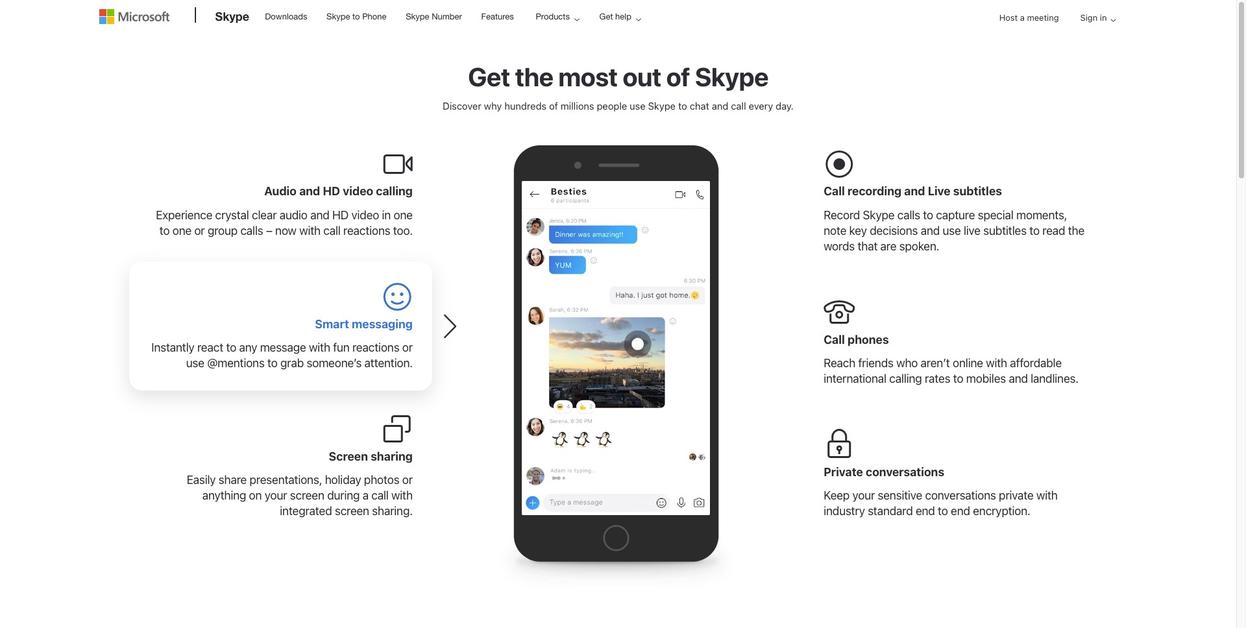 Task type: vqa. For each thing, say whether or not it's contained in the screenshot.


Task type: describe. For each thing, give the bounding box(es) containing it.
anything
[[202, 489, 246, 503]]

friends
[[858, 357, 894, 370]]

and up audio
[[299, 185, 320, 198]]

microsoft image
[[99, 9, 169, 24]]

industry
[[824, 505, 865, 518]]

sharing
[[371, 450, 413, 463]]

fun
[[333, 341, 350, 355]]

and left live at the top right
[[904, 185, 925, 198]]

0 horizontal spatial screen
[[290, 489, 324, 503]]

1 end from the left
[[916, 505, 935, 518]]

easily share presentations, holiday photos or anything on your screen during a call with integrated screen sharing.
[[187, 473, 413, 518]]

skype inside skype to phone link
[[327, 12, 350, 21]]

people
[[597, 100, 627, 112]]

your inside the easily share presentations, holiday photos or anything on your screen during a call with integrated screen sharing.
[[265, 489, 287, 503]]

0 vertical spatial video
[[343, 185, 373, 198]]

someone's
[[307, 357, 362, 370]]

online
[[953, 357, 983, 370]]

discover
[[443, 100, 481, 112]]

messaging
[[352, 317, 413, 331]]

to left phone
[[352, 12, 360, 21]]

with for 
[[309, 341, 330, 355]]

0 vertical spatial conversations
[[866, 465, 945, 479]]

most
[[558, 61, 618, 92]]

integrated
[[280, 505, 332, 518]]

message
[[260, 341, 306, 355]]

mobiles
[[966, 372, 1006, 386]]

any
[[239, 341, 257, 355]]

to inside experience crystal clear audio and hd video in one to one or group calls – now with call reactions too.
[[159, 224, 170, 238]]

@mentions
[[207, 357, 265, 370]]

record skype calls to capture special moments, note key decisions and use live subtitles to read the words that are spoken.
[[824, 208, 1085, 253]]

chat
[[690, 100, 709, 112]]

record
[[824, 208, 860, 222]]

and inside experience crystal clear audio and hd video in one to one or group calls – now with call reactions too.
[[310, 208, 329, 222]]

features link
[[475, 1, 520, 32]]

calling inside reach friends who aren't online with affordable international calling rates to mobiles and landlines.
[[889, 372, 922, 386]]

arrow down image
[[1106, 12, 1121, 28]]

standard
[[868, 505, 913, 518]]

a inside host a meeting link
[[1020, 12, 1025, 23]]

skype to phone
[[327, 12, 387, 21]]

a inside the easily share presentations, holiday photos or anything on your screen during a call with integrated screen sharing.
[[363, 489, 369, 503]]

sign in link
[[1070, 1, 1121, 35]]


[[382, 149, 413, 180]]


[[824, 297, 855, 328]]

reactions inside experience crystal clear audio and hd video in one to one or group calls – now with call reactions too.
[[343, 224, 390, 238]]

live
[[964, 224, 981, 238]]

or inside experience crystal clear audio and hd video in one to one or group calls – now with call reactions too.
[[194, 224, 205, 238]]

skype number
[[406, 12, 462, 21]]

downloads
[[265, 12, 307, 21]]

smart
[[315, 317, 349, 331]]

decisions
[[870, 224, 918, 238]]

keep your sensitive conversations private with industry standard end to end encryption.
[[824, 489, 1058, 518]]

discover why hundreds of millions people use skype to chat and call every day.
[[443, 100, 794, 112]]

holiday
[[325, 473, 361, 487]]

–
[[266, 224, 272, 238]]

skype to phone link
[[321, 1, 392, 32]]

use inside instantly react to any message with fun reactions or use @mentions to grab someone's attention.
[[186, 357, 204, 370]]

every
[[749, 100, 773, 112]]

encryption.
[[973, 505, 1031, 518]]

instantly
[[151, 341, 194, 355]]

call for 
[[824, 333, 845, 346]]

to inside reach friends who aren't online with affordable international calling rates to mobiles and landlines.
[[953, 372, 964, 386]]

skype inside skype link
[[215, 9, 249, 23]]

number
[[432, 12, 462, 21]]

and inside reach friends who aren't online with affordable international calling rates to mobiles and landlines.
[[1009, 372, 1028, 386]]

skype link
[[209, 1, 256, 36]]

that
[[858, 240, 878, 253]]

to down "moments,"
[[1030, 224, 1040, 238]]

skype number link
[[400, 1, 468, 32]]

screen sharing
[[329, 450, 413, 463]]

0 horizontal spatial the
[[515, 61, 553, 92]]

reach
[[824, 357, 856, 370]]

live
[[928, 185, 951, 198]]

aren't
[[921, 357, 950, 370]]

video showcase of features available on skype. skype provides you with audio and hd video calling, smart messaging, screen sharing, call recording and live subtitles, call to phones and on top of all we're keeping your conversations private. element
[[522, 181, 710, 516]]

capture
[[936, 208, 975, 222]]

spoken.
[[899, 240, 939, 253]]

get for get help
[[599, 12, 613, 21]]

day.
[[776, 100, 794, 112]]

reach friends who aren't online with affordable international calling rates to mobiles and landlines.
[[824, 357, 1079, 386]]

instantly react to any message with fun reactions or use @mentions to grab someone's attention.
[[151, 341, 413, 370]]

react
[[197, 341, 223, 355]]

help
[[615, 12, 632, 21]]

crystal
[[215, 208, 249, 222]]

international
[[824, 372, 887, 386]]

with for 
[[986, 357, 1007, 370]]

are
[[881, 240, 897, 253]]

now
[[275, 224, 297, 238]]

calls inside experience crystal clear audio and hd video in one to one or group calls – now with call reactions too.
[[240, 224, 263, 238]]

keep
[[824, 489, 850, 503]]

in inside experience crystal clear audio and hd video in one to one or group calls – now with call reactions too.
[[382, 208, 391, 222]]

recording
[[848, 185, 902, 198]]

in inside menu bar
[[1100, 12, 1107, 23]]

private
[[999, 489, 1034, 503]]


[[824, 429, 855, 460]]

out
[[623, 61, 661, 92]]

get the most out of skype
[[468, 61, 769, 92]]

to inside keep your sensitive conversations private with industry standard end to end encryption.
[[938, 505, 948, 518]]


[[382, 281, 413, 312]]

products
[[536, 12, 570, 21]]

skype inside 'skype number' link
[[406, 12, 429, 21]]

clear
[[252, 208, 277, 222]]

menu bar containing host a meeting
[[99, 1, 1138, 68]]

phones
[[848, 333, 889, 346]]

easily
[[187, 473, 216, 487]]



Task type: locate. For each thing, give the bounding box(es) containing it.
1 horizontal spatial get
[[599, 12, 613, 21]]

or right photos
[[402, 473, 413, 487]]

1 vertical spatial use
[[943, 224, 961, 238]]

2 vertical spatial or
[[402, 473, 413, 487]]

to right standard
[[938, 505, 948, 518]]

hundreds
[[505, 100, 547, 112]]

screen
[[290, 489, 324, 503], [335, 505, 369, 518]]

hd
[[323, 185, 340, 198], [332, 208, 349, 222]]

get
[[599, 12, 613, 21], [468, 61, 510, 92]]

and down affordable
[[1009, 372, 1028, 386]]

get for get the most out of skype
[[468, 61, 510, 92]]

with right private at the right bottom of the page
[[1037, 489, 1058, 503]]

a right during
[[363, 489, 369, 503]]

moments,
[[1016, 208, 1067, 222]]

conversations up encryption.
[[925, 489, 996, 503]]

1 horizontal spatial calls
[[898, 208, 920, 222]]

hd right audio
[[323, 185, 340, 198]]

products button
[[525, 1, 590, 32]]

end left encryption.
[[951, 505, 970, 518]]

0 vertical spatial calling
[[376, 185, 413, 198]]

and right audio
[[310, 208, 329, 222]]

call down audio and hd video calling
[[323, 224, 341, 238]]

0 vertical spatial one
[[394, 208, 413, 222]]

smart messaging
[[315, 317, 413, 331]]

or
[[194, 224, 205, 238], [402, 341, 413, 355], [402, 473, 413, 487]]

of left "millions"
[[549, 100, 558, 112]]

1 vertical spatial call
[[824, 333, 845, 346]]

to down experience
[[159, 224, 170, 238]]

use inside the 'record skype calls to capture special moments, note key decisions and use live subtitles to read the words that are spoken.'
[[943, 224, 961, 238]]

to down message
[[267, 357, 278, 370]]

or inside instantly react to any message with fun reactions or use @mentions to grab someone's attention.
[[402, 341, 413, 355]]

0 vertical spatial a
[[1020, 12, 1025, 23]]

0 horizontal spatial use
[[186, 357, 204, 370]]

1 vertical spatial call
[[323, 224, 341, 238]]

screen up 'integrated'
[[290, 489, 324, 503]]

words
[[824, 240, 855, 253]]

with down audio
[[299, 224, 321, 238]]

screen down during
[[335, 505, 369, 518]]

1 vertical spatial the
[[1068, 224, 1085, 238]]

get help
[[599, 12, 632, 21]]

skype down out
[[648, 100, 676, 112]]

1 vertical spatial subtitles
[[984, 224, 1027, 238]]

during
[[327, 489, 360, 503]]

call inside experience crystal clear audio and hd video in one to one or group calls – now with call reactions too.
[[323, 224, 341, 238]]

1 vertical spatial reactions
[[352, 341, 399, 355]]

1 horizontal spatial of
[[666, 61, 690, 92]]

conversations
[[866, 465, 945, 479], [925, 489, 996, 503]]

with for 
[[1037, 489, 1058, 503]]

calls inside the 'record skype calls to capture special moments, note key decisions and use live subtitles to read the words that are spoken.'
[[898, 208, 920, 222]]

meeting
[[1027, 12, 1059, 23]]

sensitive
[[878, 489, 922, 503]]

group
[[208, 224, 238, 238]]

use right the people
[[630, 100, 646, 112]]

call up record
[[824, 185, 845, 198]]

call
[[731, 100, 746, 112], [323, 224, 341, 238], [371, 489, 389, 503]]

use down capture at the right top
[[943, 224, 961, 238]]

a right "host"
[[1020, 12, 1025, 23]]

landlines.
[[1031, 372, 1079, 386]]

calling down "" in the top of the page
[[376, 185, 413, 198]]

1 vertical spatial calls
[[240, 224, 263, 238]]

1 vertical spatial video
[[351, 208, 379, 222]]

call recording and live subtitles
[[824, 185, 1002, 198]]

0 horizontal spatial call
[[323, 224, 341, 238]]

the
[[515, 61, 553, 92], [1068, 224, 1085, 238]]

audio
[[280, 208, 308, 222]]

screen
[[329, 450, 368, 463]]

0 horizontal spatial calling
[[376, 185, 413, 198]]

call left every
[[731, 100, 746, 112]]

your inside keep your sensitive conversations private with industry standard end to end encryption.
[[853, 489, 875, 503]]

1 horizontal spatial your
[[853, 489, 875, 503]]

calls left –
[[240, 224, 263, 238]]

1 horizontal spatial a
[[1020, 12, 1025, 23]]

0 horizontal spatial your
[[265, 489, 287, 503]]

downloads link
[[259, 1, 313, 32]]

the up hundreds
[[515, 61, 553, 92]]

one down experience
[[172, 224, 192, 238]]

to
[[352, 12, 360, 21], [678, 100, 687, 112], [923, 208, 933, 222], [159, 224, 170, 238], [1030, 224, 1040, 238], [226, 341, 236, 355], [267, 357, 278, 370], [953, 372, 964, 386], [938, 505, 948, 518]]

with inside instantly react to any message with fun reactions or use @mentions to grab someone's attention.
[[309, 341, 330, 355]]

of right out
[[666, 61, 690, 92]]

with inside reach friends who aren't online with affordable international calling rates to mobiles and landlines.
[[986, 357, 1007, 370]]

1 horizontal spatial end
[[951, 505, 970, 518]]

subtitles inside the 'record skype calls to capture special moments, note key decisions and use live subtitles to read the words that are spoken.'
[[984, 224, 1027, 238]]

millions
[[561, 100, 594, 112]]

reactions left the too.
[[343, 224, 390, 238]]

host
[[999, 12, 1018, 23]]

0 vertical spatial in
[[1100, 12, 1107, 23]]

your up industry
[[853, 489, 875, 503]]

video inside experience crystal clear audio and hd video in one to one or group calls – now with call reactions too.
[[351, 208, 379, 222]]

get inside dropdown button
[[599, 12, 613, 21]]

1 vertical spatial screen
[[335, 505, 369, 518]]

the inside the 'record skype calls to capture special moments, note key decisions and use live subtitles to read the words that are spoken.'
[[1068, 224, 1085, 238]]

presentations,
[[250, 473, 322, 487]]

0 vertical spatial reactions
[[343, 224, 390, 238]]

0 vertical spatial get
[[599, 12, 613, 21]]

photos
[[364, 473, 399, 487]]

0 horizontal spatial in
[[382, 208, 391, 222]]

phone
[[362, 12, 387, 21]]

experience crystal clear audio and hd video in one to one or group calls – now with call reactions too.
[[156, 208, 413, 238]]

skype up decisions
[[863, 208, 895, 222]]

0 vertical spatial or
[[194, 224, 205, 238]]

1 horizontal spatial use
[[630, 100, 646, 112]]

host a meeting
[[999, 12, 1059, 23]]

1 horizontal spatial call
[[371, 489, 389, 503]]

0 horizontal spatial get
[[468, 61, 510, 92]]

to left chat
[[678, 100, 687, 112]]

attention.
[[365, 357, 413, 370]]

1 horizontal spatial in
[[1100, 12, 1107, 23]]

who
[[897, 357, 918, 370]]

one up the too.
[[394, 208, 413, 222]]

and right chat
[[712, 100, 728, 112]]

0 vertical spatial the
[[515, 61, 553, 92]]

and up spoken.
[[921, 224, 940, 238]]

with up mobiles
[[986, 357, 1007, 370]]


[[824, 149, 855, 180]]

grab
[[280, 357, 304, 370]]

hd inside experience crystal clear audio and hd video in one to one or group calls – now with call reactions too.
[[332, 208, 349, 222]]

2 your from the left
[[853, 489, 875, 503]]

skype inside the 'record skype calls to capture special moments, note key decisions and use live subtitles to read the words that are spoken.'
[[863, 208, 895, 222]]

a
[[1020, 12, 1025, 23], [363, 489, 369, 503]]

in down "" in the top of the page
[[382, 208, 391, 222]]

calls
[[898, 208, 920, 222], [240, 224, 263, 238]]

call down photos
[[371, 489, 389, 503]]

use
[[630, 100, 646, 112], [943, 224, 961, 238], [186, 357, 204, 370]]

or down experience
[[194, 224, 205, 238]]

with
[[299, 224, 321, 238], [309, 341, 330, 355], [986, 357, 1007, 370], [391, 489, 413, 503], [1037, 489, 1058, 503]]

skype
[[215, 9, 249, 23], [327, 12, 350, 21], [406, 12, 429, 21], [695, 61, 769, 92], [648, 100, 676, 112], [863, 208, 895, 222]]

affordable
[[1010, 357, 1062, 370]]

skype up every
[[695, 61, 769, 92]]

and
[[712, 100, 728, 112], [299, 185, 320, 198], [904, 185, 925, 198], [310, 208, 329, 222], [921, 224, 940, 238], [1009, 372, 1028, 386]]

skype left downloads "link"
[[215, 9, 249, 23]]

1 vertical spatial a
[[363, 489, 369, 503]]

conversations inside keep your sensitive conversations private with industry standard end to end encryption.
[[925, 489, 996, 503]]

with inside the easily share presentations, holiday photos or anything on your screen during a call with integrated screen sharing.
[[391, 489, 413, 503]]

and inside the 'record skype calls to capture special moments, note key decisions and use live subtitles to read the words that are spoken.'
[[921, 224, 940, 238]]

0 horizontal spatial end
[[916, 505, 935, 518]]

0 horizontal spatial a
[[363, 489, 369, 503]]

use down react
[[186, 357, 204, 370]]

2 horizontal spatial call
[[731, 100, 746, 112]]

the right read
[[1068, 224, 1085, 238]]

subtitles down special
[[984, 224, 1027, 238]]

end down sensitive
[[916, 505, 935, 518]]

features
[[481, 12, 514, 21]]

with up 'sharing.'
[[391, 489, 413, 503]]

call inside the easily share presentations, holiday photos or anything on your screen during a call with integrated screen sharing.
[[371, 489, 389, 503]]

0 vertical spatial call
[[824, 185, 845, 198]]

with inside keep your sensitive conversations private with industry standard end to end encryption.
[[1037, 489, 1058, 503]]

reactions up attention.
[[352, 341, 399, 355]]

0 vertical spatial calls
[[898, 208, 920, 222]]

experience
[[156, 208, 212, 222]]

your
[[265, 489, 287, 503], [853, 489, 875, 503]]

reactions
[[343, 224, 390, 238], [352, 341, 399, 355]]

with up someone's
[[309, 341, 330, 355]]

call for 
[[824, 185, 845, 198]]

sharing.
[[372, 505, 413, 518]]

0 horizontal spatial one
[[172, 224, 192, 238]]

call up 'reach'
[[824, 333, 845, 346]]

get left help
[[599, 12, 613, 21]]

1 vertical spatial calling
[[889, 372, 922, 386]]

too.
[[393, 224, 413, 238]]

skype left phone
[[327, 12, 350, 21]]

1 call from the top
[[824, 185, 845, 198]]

1 vertical spatial one
[[172, 224, 192, 238]]

2 end from the left
[[951, 505, 970, 518]]

0 vertical spatial use
[[630, 100, 646, 112]]

0 horizontal spatial of
[[549, 100, 558, 112]]

get up why
[[468, 61, 510, 92]]

0 vertical spatial screen
[[290, 489, 324, 503]]

hd down audio and hd video calling
[[332, 208, 349, 222]]

2 vertical spatial use
[[186, 357, 204, 370]]

special
[[978, 208, 1014, 222]]

1 horizontal spatial calling
[[889, 372, 922, 386]]

0 vertical spatial subtitles
[[953, 185, 1002, 198]]

0 vertical spatial call
[[731, 100, 746, 112]]

call phones
[[824, 333, 889, 346]]

subtitles up special
[[953, 185, 1002, 198]]

with inside experience crystal clear audio and hd video in one to one or group calls – now with call reactions too.
[[299, 224, 321, 238]]

or up attention.
[[402, 341, 413, 355]]

calls up decisions
[[898, 208, 920, 222]]

host a meeting link
[[989, 1, 1069, 35]]

on
[[249, 489, 262, 503]]

in right sign on the right
[[1100, 12, 1107, 23]]

subtitles
[[953, 185, 1002, 198], [984, 224, 1027, 238]]

sign in
[[1080, 12, 1107, 23]]

1 vertical spatial in
[[382, 208, 391, 222]]

key
[[849, 224, 867, 238]]

to up @mentions on the left of page
[[226, 341, 236, 355]]

conversations up sensitive
[[866, 465, 945, 479]]

menu bar
[[99, 1, 1138, 68]]

0 vertical spatial hd
[[323, 185, 340, 198]]

1 horizontal spatial the
[[1068, 224, 1085, 238]]

0 vertical spatial of
[[666, 61, 690, 92]]

of
[[666, 61, 690, 92], [549, 100, 558, 112]]

2 vertical spatial call
[[371, 489, 389, 503]]

1 horizontal spatial one
[[394, 208, 413, 222]]

read
[[1043, 224, 1065, 238]]

end
[[916, 505, 935, 518], [951, 505, 970, 518]]

sign
[[1080, 12, 1098, 23]]

0 horizontal spatial calls
[[240, 224, 263, 238]]

reactions inside instantly react to any message with fun reactions or use @mentions to grab someone's attention.
[[352, 341, 399, 355]]

share
[[219, 473, 247, 487]]

1 vertical spatial of
[[549, 100, 558, 112]]

calling down who
[[889, 372, 922, 386]]

skype left the number
[[406, 12, 429, 21]]

1 vertical spatial get
[[468, 61, 510, 92]]

2 call from the top
[[824, 333, 845, 346]]

1 vertical spatial hd
[[332, 208, 349, 222]]

audio and hd video calling
[[264, 185, 413, 198]]

or inside the easily share presentations, holiday photos or anything on your screen during a call with integrated screen sharing.
[[402, 473, 413, 487]]

1 your from the left
[[265, 489, 287, 503]]

private conversations
[[824, 465, 945, 479]]

one
[[394, 208, 413, 222], [172, 224, 192, 238]]

audio
[[264, 185, 297, 198]]

2 horizontal spatial use
[[943, 224, 961, 238]]

1 horizontal spatial screen
[[335, 505, 369, 518]]

1 vertical spatial conversations
[[925, 489, 996, 503]]

1 vertical spatial or
[[402, 341, 413, 355]]

to down online
[[953, 372, 964, 386]]

to down live at the top right
[[923, 208, 933, 222]]


[[382, 414, 413, 445]]

your down presentations,
[[265, 489, 287, 503]]



